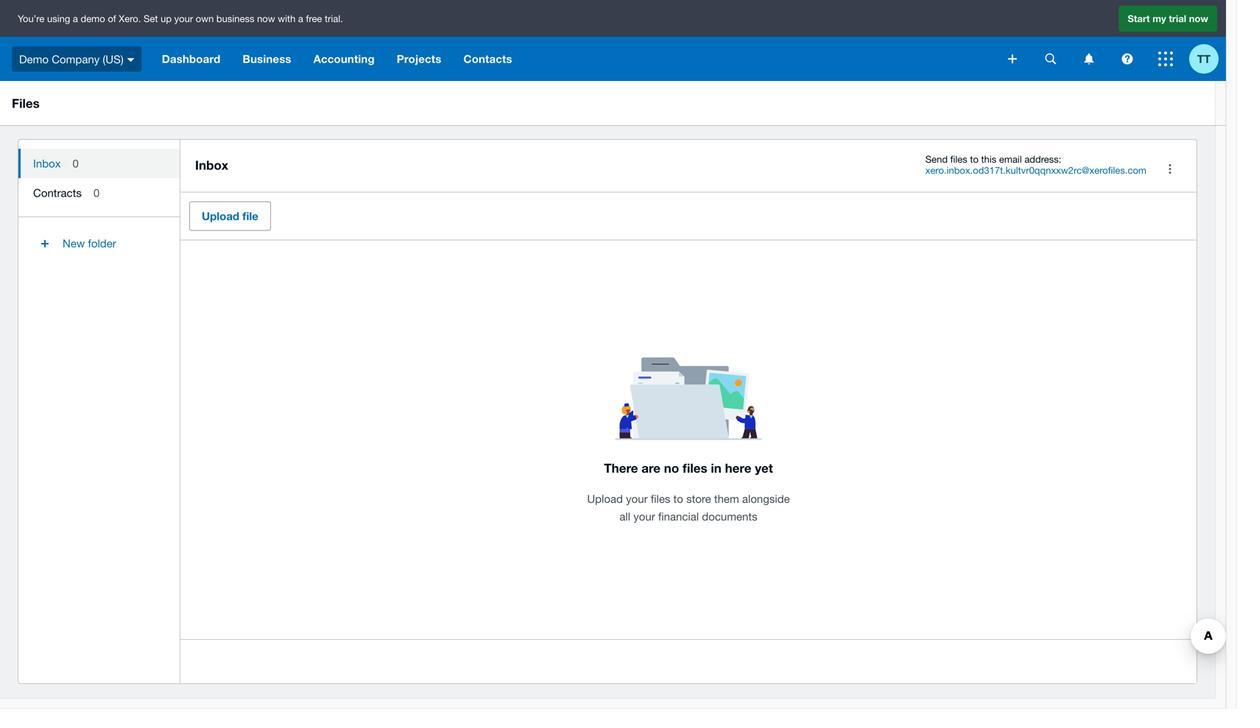 Task type: locate. For each thing, give the bounding box(es) containing it.
0 vertical spatial upload
[[202, 210, 239, 223]]

file
[[243, 210, 258, 223]]

upload inside button
[[202, 210, 239, 223]]

your right all
[[634, 510, 655, 523]]

here
[[725, 461, 752, 475]]

xero.inbox.od317t.kultvr0qqnxxw2rc@xerofiles.com
[[926, 165, 1147, 176]]

now left the "with"
[[257, 13, 275, 24]]

own
[[196, 13, 214, 24]]

set
[[144, 13, 158, 24]]

upload file button
[[189, 201, 271, 231]]

files up financial
[[651, 492, 671, 505]]

contacts button
[[453, 37, 523, 81]]

2 horizontal spatial files
[[951, 154, 968, 165]]

1 horizontal spatial a
[[298, 13, 303, 24]]

a left free
[[298, 13, 303, 24]]

accounting
[[314, 52, 375, 66]]

folder
[[88, 237, 116, 250]]

to up financial
[[674, 492, 684, 505]]

banner
[[0, 0, 1227, 81]]

upload for upload file
[[202, 210, 239, 223]]

2 a from the left
[[298, 13, 303, 24]]

them
[[714, 492, 739, 505]]

0 right contracts
[[93, 186, 100, 199]]

0 horizontal spatial to
[[674, 492, 684, 505]]

2 svg image from the left
[[1122, 53, 1133, 64]]

upload inside upload your files to store them alongside all your financial documents
[[587, 492, 623, 505]]

menu
[[18, 140, 180, 270]]

xero.inbox.od317t.kultvr0qqnxxw2rc@xerofiles.com link
[[926, 165, 1147, 176]]

upload left file on the left top
[[202, 210, 239, 223]]

your inside banner
[[174, 13, 193, 24]]

demo company (us)
[[19, 52, 124, 65]]

svg image inside the demo company (us) popup button
[[127, 58, 135, 62]]

0 vertical spatial 0
[[73, 157, 79, 170]]

a
[[73, 13, 78, 24], [298, 13, 303, 24]]

svg image
[[1159, 52, 1173, 66], [1085, 53, 1094, 64], [1008, 55, 1017, 63], [127, 58, 135, 62]]

1 horizontal spatial upload
[[587, 492, 623, 505]]

files left in
[[683, 461, 708, 475]]

address:
[[1025, 154, 1062, 165]]

upload up all
[[587, 492, 623, 505]]

files
[[12, 96, 40, 110]]

in
[[711, 461, 722, 475]]

to
[[970, 154, 979, 165], [674, 492, 684, 505]]

2 vertical spatial files
[[651, 492, 671, 505]]

2 vertical spatial your
[[634, 510, 655, 523]]

upload
[[202, 210, 239, 223], [587, 492, 623, 505]]

1 horizontal spatial now
[[1189, 13, 1209, 24]]

upload file
[[202, 210, 258, 223]]

your for all
[[634, 510, 655, 523]]

now right the trial
[[1189, 13, 1209, 24]]

1 horizontal spatial to
[[970, 154, 979, 165]]

store
[[687, 492, 711, 505]]

0 horizontal spatial now
[[257, 13, 275, 24]]

a right using
[[73, 13, 78, 24]]

inbox up upload file
[[195, 158, 228, 172]]

0
[[73, 157, 79, 170], [93, 186, 100, 199]]

0 up contracts
[[73, 157, 79, 170]]

new folder
[[63, 237, 116, 250]]

new
[[63, 237, 85, 250]]

0 horizontal spatial files
[[651, 492, 671, 505]]

your right up
[[174, 13, 193, 24]]

there
[[604, 461, 638, 475]]

now
[[257, 13, 275, 24], [1189, 13, 1209, 24]]

0 horizontal spatial a
[[73, 13, 78, 24]]

inbox up contracts
[[33, 157, 61, 170]]

svg image
[[1046, 53, 1057, 64], [1122, 53, 1133, 64]]

1 vertical spatial files
[[683, 461, 708, 475]]

0 vertical spatial to
[[970, 154, 979, 165]]

files right send
[[951, 154, 968, 165]]

there are no files in here yet
[[604, 461, 773, 475]]

menu containing inbox
[[18, 140, 180, 270]]

0 horizontal spatial inbox
[[33, 157, 61, 170]]

1 vertical spatial to
[[674, 492, 684, 505]]

1 horizontal spatial 0
[[93, 186, 100, 199]]

up
[[161, 13, 172, 24]]

0 horizontal spatial svg image
[[1046, 53, 1057, 64]]

send files to this email address: xero.inbox.od317t.kultvr0qqnxxw2rc@xerofiles.com
[[926, 154, 1147, 176]]

1 horizontal spatial svg image
[[1122, 53, 1133, 64]]

inbox
[[33, 157, 61, 170], [195, 158, 228, 172]]

contracts
[[33, 186, 82, 199]]

this
[[982, 154, 997, 165]]

business
[[217, 13, 254, 24]]

documents
[[702, 510, 758, 523]]

0 horizontal spatial upload
[[202, 210, 239, 223]]

0 vertical spatial your
[[174, 13, 193, 24]]

1 a from the left
[[73, 13, 78, 24]]

trial.
[[325, 13, 343, 24]]

projects button
[[386, 37, 453, 81]]

are
[[642, 461, 661, 475]]

business button
[[232, 37, 302, 81]]

1 vertical spatial 0
[[93, 186, 100, 199]]

all
[[620, 510, 631, 523]]

1 horizontal spatial inbox
[[195, 158, 228, 172]]

using
[[47, 13, 70, 24]]

files
[[951, 154, 968, 165], [683, 461, 708, 475], [651, 492, 671, 505]]

start my trial now
[[1128, 13, 1209, 24]]

1 svg image from the left
[[1046, 53, 1057, 64]]

0 horizontal spatial 0
[[73, 157, 79, 170]]

your
[[174, 13, 193, 24], [626, 492, 648, 505], [634, 510, 655, 523]]

0 for contracts
[[93, 186, 100, 199]]

1 vertical spatial upload
[[587, 492, 623, 505]]

to left this
[[970, 154, 979, 165]]

new folder button
[[18, 226, 180, 262]]

1 now from the left
[[257, 13, 275, 24]]

you're using a demo of xero. set up your own business now with a free trial.
[[18, 13, 343, 24]]

your up all
[[626, 492, 648, 505]]

0 vertical spatial files
[[951, 154, 968, 165]]



Task type: vqa. For each thing, say whether or not it's contained in the screenshot.
XERO.INBOX.OD317T.KULTVR0QQNXXW2RC@XEROFILES.COM
yes



Task type: describe. For each thing, give the bounding box(es) containing it.
my
[[1153, 13, 1167, 24]]

with
[[278, 13, 296, 24]]

send
[[926, 154, 948, 165]]

files inside send files to this email address: xero.inbox.od317t.kultvr0qqnxxw2rc@xerofiles.com
[[951, 154, 968, 165]]

contacts
[[464, 52, 512, 66]]

no
[[664, 461, 679, 475]]

(us)
[[103, 52, 124, 65]]

demo
[[81, 13, 105, 24]]

accounting button
[[302, 37, 386, 81]]

free
[[306, 13, 322, 24]]

banner containing dashboard
[[0, 0, 1227, 81]]

to inside send files to this email address: xero.inbox.od317t.kultvr0qqnxxw2rc@xerofiles.com
[[970, 154, 979, 165]]

1 vertical spatial your
[[626, 492, 648, 505]]

email
[[1000, 154, 1022, 165]]

files inside upload your files to store them alongside all your financial documents
[[651, 492, 671, 505]]

your for up
[[174, 13, 193, 24]]

demo
[[19, 52, 49, 65]]

of
[[108, 13, 116, 24]]

0 for inbox
[[73, 157, 79, 170]]

inbox inside "menu"
[[33, 157, 61, 170]]

xero.
[[119, 13, 141, 24]]

business
[[243, 52, 291, 66]]

you're
[[18, 13, 44, 24]]

projects
[[397, 52, 442, 66]]

upload for upload your files to store them alongside all your financial documents
[[587, 492, 623, 505]]

1 horizontal spatial files
[[683, 461, 708, 475]]

dashboard
[[162, 52, 221, 66]]

upload your files to store them alongside all your financial documents
[[587, 492, 790, 523]]

company
[[52, 52, 100, 65]]

yet
[[755, 461, 773, 475]]

demo company (us) button
[[0, 37, 151, 81]]

tt
[[1198, 52, 1211, 66]]

alongside
[[742, 492, 790, 505]]

financial
[[658, 510, 699, 523]]

trial
[[1169, 13, 1187, 24]]

email actions image
[[1156, 154, 1185, 184]]

to inside upload your files to store them alongside all your financial documents
[[674, 492, 684, 505]]

2 now from the left
[[1189, 13, 1209, 24]]

tt button
[[1190, 37, 1227, 81]]

dashboard link
[[151, 37, 232, 81]]

start
[[1128, 13, 1150, 24]]



